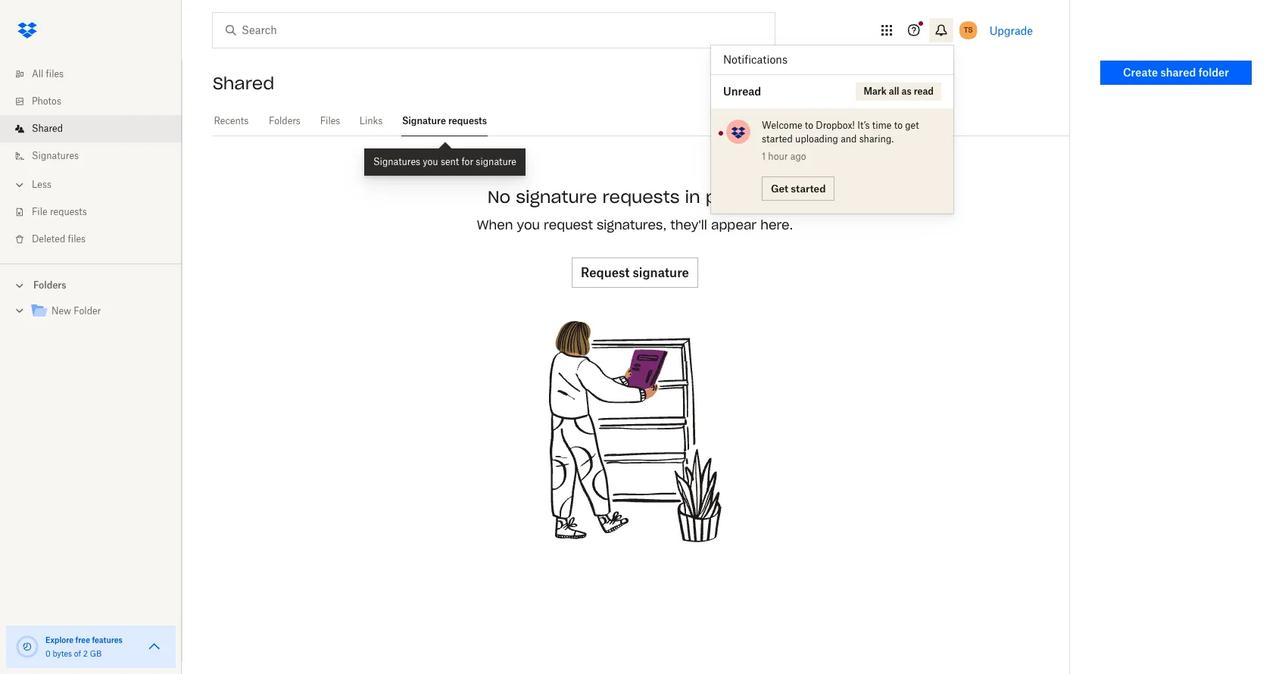 Task type: vqa. For each thing, say whether or not it's contained in the screenshot.
access in More ways to add content ELEMENT
no



Task type: locate. For each thing, give the bounding box(es) containing it.
you for signatures
[[423, 156, 438, 167]]

welcome to dropbox! it's time to get started uploading and sharing. 1 hour ago
[[762, 120, 919, 162]]

shared
[[213, 73, 275, 94], [32, 123, 63, 134]]

upgrade
[[990, 24, 1033, 37]]

you right when
[[517, 217, 540, 232]]

notifications
[[724, 53, 788, 66]]

0 horizontal spatial to
[[805, 120, 814, 131]]

started down welcome
[[762, 133, 793, 145]]

file requests
[[32, 206, 87, 217]]

tab list
[[213, 106, 1070, 136]]

1 vertical spatial shared
[[32, 123, 63, 134]]

signature right for
[[476, 156, 517, 167]]

0 vertical spatial signature
[[476, 156, 517, 167]]

unread
[[724, 85, 762, 98]]

illustration of an empty shelf image
[[522, 318, 749, 545]]

create shared folder
[[1124, 66, 1230, 79]]

requests inside tab list
[[448, 115, 487, 127]]

1 vertical spatial started
[[791, 182, 826, 194]]

to
[[805, 120, 814, 131], [895, 120, 903, 131]]

0 horizontal spatial signatures
[[32, 150, 79, 161]]

shared down the photos
[[32, 123, 63, 134]]

get
[[906, 120, 919, 131]]

0 vertical spatial files
[[46, 68, 64, 80]]

signatures you sent for signature
[[374, 156, 517, 167]]

less
[[32, 179, 52, 190]]

1 horizontal spatial you
[[517, 217, 540, 232]]

0 vertical spatial started
[[762, 133, 793, 145]]

create
[[1124, 66, 1159, 79]]

folders up new
[[33, 280, 66, 291]]

signatures link
[[12, 142, 182, 170]]

0 horizontal spatial shared
[[32, 123, 63, 134]]

1 to from the left
[[805, 120, 814, 131]]

0 vertical spatial you
[[423, 156, 438, 167]]

list
[[0, 52, 182, 264]]

all
[[889, 86, 900, 97]]

get
[[771, 182, 789, 194]]

1 horizontal spatial signatures
[[374, 156, 421, 167]]

folders
[[269, 115, 301, 127], [33, 280, 66, 291]]

requests up when you request signatures, they'll appear here.
[[603, 186, 680, 207]]

0 horizontal spatial folders
[[33, 280, 66, 291]]

appear
[[711, 217, 757, 232]]

read
[[914, 86, 934, 97]]

you
[[423, 156, 438, 167], [517, 217, 540, 232]]

0 vertical spatial shared
[[213, 73, 275, 94]]

progress
[[706, 186, 783, 207]]

files link
[[320, 106, 341, 134]]

photos
[[32, 95, 61, 107]]

explore free features 0 bytes of 2 gb
[[45, 636, 123, 658]]

signatures down links
[[374, 156, 421, 167]]

dropbox!
[[816, 120, 855, 131]]

1 vertical spatial folders
[[33, 280, 66, 291]]

1 horizontal spatial requests
[[448, 115, 487, 127]]

to left the get
[[895, 120, 903, 131]]

here.
[[761, 217, 793, 232]]

signatures
[[32, 150, 79, 161], [374, 156, 421, 167]]

requests
[[448, 115, 487, 127], [603, 186, 680, 207], [50, 206, 87, 217]]

mark all as read
[[864, 86, 934, 97]]

shared up recents link
[[213, 73, 275, 94]]

you left sent
[[423, 156, 438, 167]]

all files
[[32, 68, 64, 80]]

started
[[762, 133, 793, 145], [791, 182, 826, 194]]

0 vertical spatial folders
[[269, 115, 301, 127]]

folder
[[74, 305, 101, 317]]

sent
[[441, 156, 459, 167]]

requests up for
[[448, 115, 487, 127]]

0 horizontal spatial requests
[[50, 206, 87, 217]]

1 horizontal spatial to
[[895, 120, 903, 131]]

0 horizontal spatial you
[[423, 156, 438, 167]]

signatures up less at the left top
[[32, 150, 79, 161]]

files
[[46, 68, 64, 80], [68, 233, 86, 245]]

time
[[873, 120, 892, 131]]

new folder link
[[30, 302, 170, 322]]

shared link
[[12, 115, 182, 142]]

you for when
[[517, 217, 540, 232]]

signature
[[476, 156, 517, 167], [516, 186, 597, 207]]

1 horizontal spatial shared
[[213, 73, 275, 94]]

files right all
[[46, 68, 64, 80]]

shared
[[1161, 66, 1197, 79]]

upgrade link
[[990, 24, 1033, 37]]

files right deleted
[[68, 233, 86, 245]]

welcome to dropbox! it's time to get started uploading and sharing. button
[[762, 119, 939, 146]]

links link
[[359, 106, 383, 134]]

folders button
[[0, 274, 182, 296]]

when you request signatures, they'll appear here.
[[477, 217, 793, 232]]

file
[[32, 206, 47, 217]]

1 horizontal spatial files
[[68, 233, 86, 245]]

1 vertical spatial signature
[[516, 186, 597, 207]]

signatures inside list
[[32, 150, 79, 161]]

0
[[45, 649, 51, 658]]

new
[[52, 305, 71, 317]]

started right get
[[791, 182, 826, 194]]

2 horizontal spatial requests
[[603, 186, 680, 207]]

welcome
[[762, 120, 803, 131]]

requests inside list
[[50, 206, 87, 217]]

to up "uploading"
[[805, 120, 814, 131]]

1 vertical spatial you
[[517, 217, 540, 232]]

as
[[902, 86, 912, 97]]

signature up request
[[516, 186, 597, 207]]

request
[[544, 217, 593, 232]]

of
[[74, 649, 81, 658]]

folders left files
[[269, 115, 301, 127]]

all
[[32, 68, 43, 80]]

requests right file
[[50, 206, 87, 217]]

signature
[[402, 115, 446, 127]]

signature requests
[[402, 115, 487, 127]]

all files link
[[12, 61, 182, 88]]

requests for signature requests
[[448, 115, 487, 127]]

folders link
[[268, 106, 302, 134]]

0 horizontal spatial files
[[46, 68, 64, 80]]

1 vertical spatial files
[[68, 233, 86, 245]]



Task type: describe. For each thing, give the bounding box(es) containing it.
get started button
[[762, 177, 835, 201]]

photos link
[[12, 88, 182, 115]]

new folder
[[52, 305, 101, 317]]

get started
[[771, 182, 826, 194]]

1 horizontal spatial folders
[[269, 115, 301, 127]]

bytes
[[53, 649, 72, 658]]

recents
[[214, 115, 249, 127]]

folder
[[1199, 66, 1230, 79]]

signatures for signatures you sent for signature
[[374, 156, 421, 167]]

list containing all files
[[0, 52, 182, 264]]

it's
[[858, 120, 870, 131]]

hour
[[769, 151, 788, 162]]

deleted
[[32, 233, 65, 245]]

files
[[320, 115, 341, 127]]

tab list containing recents
[[213, 106, 1070, 136]]

shared list item
[[0, 115, 182, 142]]

signatures for signatures
[[32, 150, 79, 161]]

in
[[685, 186, 701, 207]]

started inside button
[[791, 182, 826, 194]]

deleted files link
[[12, 226, 182, 253]]

dropbox image
[[12, 15, 42, 45]]

explore
[[45, 636, 74, 645]]

they'll
[[671, 217, 708, 232]]

2
[[83, 649, 88, 658]]

no signature requests in progress
[[488, 186, 783, 207]]

features
[[92, 636, 123, 645]]

sharing.
[[860, 133, 894, 145]]

requests for file requests
[[50, 206, 87, 217]]

mark all as read button
[[856, 83, 942, 101]]

when
[[477, 217, 513, 232]]

and
[[841, 133, 857, 145]]

deleted files
[[32, 233, 86, 245]]

file requests link
[[12, 199, 182, 226]]

started inside welcome to dropbox! it's time to get started uploading and sharing. 1 hour ago
[[762, 133, 793, 145]]

create shared folder button
[[1101, 61, 1252, 85]]

gb
[[90, 649, 102, 658]]

uploading
[[796, 133, 839, 145]]

quota usage element
[[15, 635, 39, 659]]

signatures,
[[597, 217, 667, 232]]

for
[[462, 156, 474, 167]]

free
[[75, 636, 90, 645]]

files for deleted files
[[68, 233, 86, 245]]

2 to from the left
[[895, 120, 903, 131]]

signature requests link
[[402, 106, 488, 134]]

shared inside list item
[[32, 123, 63, 134]]

links
[[360, 115, 383, 127]]

1
[[762, 151, 766, 162]]

mark
[[864, 86, 887, 97]]

folders inside button
[[33, 280, 66, 291]]

recents link
[[213, 106, 250, 134]]

less image
[[12, 177, 27, 192]]

files for all files
[[46, 68, 64, 80]]

ago
[[791, 151, 807, 162]]

no
[[488, 186, 511, 207]]



